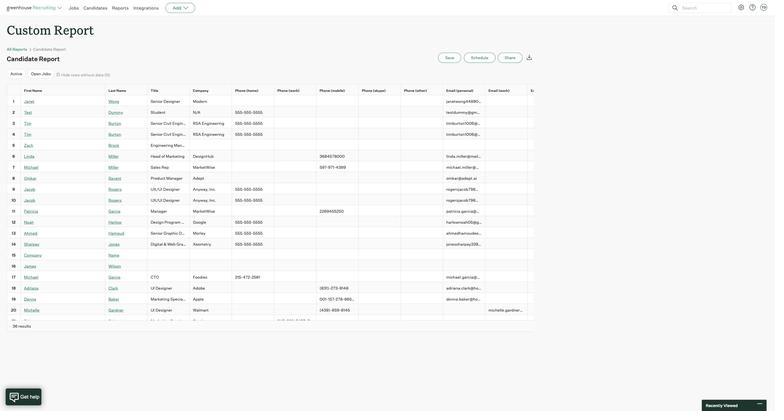 Task type: describe. For each thing, give the bounding box(es) containing it.
brock
[[109, 143, 119, 148]]

inc. for 10
[[209, 198, 216, 203]]

timburton1006@gmail.com for 3
[[447, 121, 497, 126]]

senior civil engineer for 4
[[151, 132, 189, 137]]

phone for phone (other)
[[404, 89, 415, 93]]

marketing for oracle
[[151, 319, 170, 324]]

rsa engineering for 3
[[193, 121, 224, 126]]

0 vertical spatial report
[[54, 21, 94, 38]]

19
[[12, 297, 16, 302]]

harlownoah05@gmail.com
[[447, 220, 496, 225]]

215-
[[235, 275, 243, 280]]

row containing 5
[[7, 139, 776, 150]]

row containing first name
[[7, 84, 776, 97]]

custom
[[7, 21, 51, 38]]

555-555-5555 for 12
[[235, 220, 263, 225]]

anyway, inc. for 9
[[193, 187, 216, 192]]

1 vertical spatial report
[[53, 47, 66, 52]]

apple
[[193, 297, 204, 302]]

6653x014
[[345, 297, 363, 302]]

timburton1006@gmail.com for 4
[[447, 132, 497, 137]]

all reports
[[7, 47, 27, 52]]

tim for 3
[[24, 121, 31, 126]]

dummy link
[[109, 110, 123, 115]]

results
[[18, 324, 31, 329]]

555-555-5555 for 3
[[235, 121, 263, 126]]

manager down rep
[[166, 176, 183, 181]]

designer for 10
[[163, 198, 180, 203]]

savant
[[109, 176, 121, 181]]

row containing 11
[[7, 205, 776, 216]]

active
[[10, 71, 22, 76]]

row containing 16
[[7, 260, 776, 271]]

garcia link for manager
[[109, 209, 120, 214]]

17
[[12, 275, 16, 280]]

row containing 9
[[7, 183, 776, 194]]

phone (other) column header
[[401, 85, 445, 97]]

email (personal)
[[447, 89, 474, 93]]

1 horizontal spatial jobs
[[69, 5, 79, 11]]

0 vertical spatial marketing
[[166, 154, 185, 159]]

marketwise for manager
[[193, 209, 215, 214]]

google
[[193, 220, 206, 225]]

senior civil engineer for 3
[[151, 121, 189, 126]]

hide
[[61, 72, 70, 77]]

designhub
[[193, 154, 214, 159]]

10
[[11, 198, 16, 203]]

845-366-5427x7526
[[278, 319, 317, 324]]

designer for 18
[[156, 286, 172, 291]]

row containing 6
[[7, 150, 776, 161]]

first name column header
[[21, 85, 106, 97]]

morley
[[193, 231, 206, 236]]

garcia for manager
[[109, 209, 120, 214]]

michelle
[[24, 308, 39, 313]]

2 cell
[[7, 106, 21, 117]]

miller for head of marketing
[[109, 154, 119, 159]]

20 cell
[[7, 304, 21, 315]]

11
[[12, 209, 15, 214]]

patricia link
[[24, 209, 38, 214]]

5555 for 2
[[253, 110, 263, 115]]

jonessharpay339@gmail.com
[[447, 242, 502, 247]]

3
[[12, 121, 15, 126]]

859-
[[332, 308, 341, 313]]

title column header
[[148, 85, 191, 97]]

(mobile)
[[331, 89, 345, 93]]

roberts
[[109, 319, 123, 324]]

row containing 20
[[7, 304, 776, 315]]

4 cell
[[7, 128, 21, 139]]

michael link for 17
[[24, 275, 38, 280]]

janetwong44890933@gmail.com
[[447, 99, 509, 104]]

james link
[[24, 264, 36, 269]]

clark
[[109, 286, 118, 291]]

Hide rows without data (0) checkbox
[[56, 73, 60, 76]]

candidate report link
[[33, 47, 66, 52]]

(0)
[[105, 72, 110, 77]]

36
[[13, 324, 18, 329]]

(skype)
[[373, 89, 386, 93]]

row containing 10
[[7, 194, 776, 205]]

row containing 8
[[7, 172, 776, 183]]

viewed
[[724, 403, 738, 408]]

&
[[164, 242, 167, 247]]

1 vertical spatial reports
[[12, 47, 27, 52]]

row containing 17
[[7, 271, 776, 282]]

configure image
[[738, 4, 745, 11]]

(work) for phone (work)
[[289, 89, 300, 93]]

without
[[81, 72, 95, 77]]

1 vertical spatial jobs
[[42, 71, 51, 76]]

6
[[12, 154, 15, 159]]

first name
[[24, 89, 42, 93]]

(home)
[[246, 89, 259, 93]]

rogers link for 9
[[109, 187, 122, 192]]

candidates link
[[84, 5, 108, 11]]

email for email (work)
[[489, 89, 498, 93]]

manager up design
[[151, 209, 167, 214]]

row containing 4
[[7, 128, 776, 139]]

15
[[12, 253, 16, 258]]

janet link
[[24, 99, 34, 104]]

baker link
[[109, 297, 119, 302]]

phone (home) column header
[[232, 85, 276, 97]]

email (work) column header
[[486, 85, 529, 97]]

digital & web graphic designer
[[151, 242, 209, 247]]

table containing 1
[[7, 84, 776, 411]]

michael for 7
[[24, 165, 38, 170]]

linda link
[[24, 154, 34, 159]]

3684578000
[[320, 154, 345, 159]]

open
[[31, 71, 41, 76]]

phone (work) column header
[[274, 85, 318, 97]]

555-555-5555 for 9
[[235, 187, 263, 192]]

marketing specialist for apple
[[151, 297, 189, 302]]

sharpay link
[[24, 242, 39, 247]]

5555 for 3
[[253, 121, 263, 126]]

phone for phone (work)
[[278, 89, 288, 93]]

first
[[24, 89, 32, 93]]

273-
[[331, 286, 340, 291]]

0 vertical spatial graphic
[[164, 231, 178, 236]]

brock link
[[109, 143, 119, 148]]

baker
[[109, 297, 119, 302]]

555-555-5555 for 2
[[235, 110, 263, 115]]

michael for 17
[[24, 275, 38, 280]]

specialist for apple
[[170, 297, 189, 302]]

jacob for 9
[[24, 187, 35, 192]]

garcia link for cto
[[109, 275, 120, 280]]

ui designer for adobe
[[151, 286, 172, 291]]

row containing 18
[[7, 282, 776, 293]]

rsa for 3
[[193, 121, 201, 126]]

jacob link for 9
[[24, 187, 35, 192]]

burton for 3
[[109, 121, 121, 126]]

savant link
[[109, 176, 121, 181]]

(831)-273-9148
[[320, 286, 349, 291]]

marketing specialist for oracle
[[151, 319, 189, 324]]

11 cell
[[7, 205, 21, 216]]

designer for 1
[[164, 99, 180, 104]]

tim link for 4
[[24, 132, 31, 137]]

rows
[[71, 72, 80, 77]]

(personal)
[[457, 89, 474, 93]]

share
[[505, 55, 516, 60]]

14 cell
[[7, 238, 21, 249]]

jones link
[[109, 242, 120, 247]]

burton link for 3
[[109, 121, 121, 126]]

name link
[[109, 253, 119, 258]]

2 vertical spatial report
[[39, 55, 60, 63]]

email (other)
[[531, 89, 553, 93]]

adriana link
[[24, 286, 38, 291]]

5427x7526
[[296, 319, 317, 324]]

zach
[[24, 143, 33, 148]]

sales
[[151, 165, 161, 170]]

michael link for 7
[[24, 165, 38, 170]]

18
[[12, 286, 16, 291]]

phone (mobile) column header
[[317, 85, 360, 97]]

company for company link
[[24, 253, 42, 258]]

tyler
[[24, 319, 33, 324]]

senior for 3
[[151, 121, 163, 126]]

278-
[[336, 297, 345, 302]]

save and schedule this report to revisit it! element
[[438, 53, 464, 63]]

555-555-5555 for 4
[[235, 132, 263, 137]]

ui designer for walmart
[[151, 308, 172, 313]]

4389
[[336, 165, 346, 170]]

1 cell
[[7, 95, 21, 106]]

Search text field
[[681, 4, 727, 12]]

12
[[12, 220, 16, 225]]

name down jones
[[109, 253, 119, 258]]

civil for 3
[[164, 121, 172, 126]]

(other) for phone (other)
[[415, 89, 427, 93]]

8
[[12, 176, 15, 181]]

ahmed
[[24, 231, 37, 236]]

hamoud
[[109, 231, 124, 236]]

7
[[12, 165, 15, 170]]

2
[[12, 110, 15, 115]]

9 cell
[[7, 183, 21, 194]]

linda
[[24, 154, 34, 159]]



Task type: locate. For each thing, give the bounding box(es) containing it.
1 vertical spatial rogers
[[109, 198, 122, 203]]

tim up zach link
[[24, 132, 31, 137]]

garcia link
[[109, 209, 120, 214], [109, 275, 120, 280]]

anyway, up google
[[193, 198, 209, 203]]

2 ui from the top
[[151, 308, 155, 313]]

13 row from the top
[[7, 216, 776, 227]]

miller link up savant link on the top left of page
[[109, 165, 119, 170]]

4 555-555-5555 from the top
[[235, 187, 263, 192]]

candidate down all reports link
[[7, 55, 38, 63]]

marketing
[[166, 154, 185, 159], [151, 297, 170, 302], [151, 319, 170, 324]]

company column header
[[190, 85, 233, 97]]

tyler link
[[24, 319, 33, 324]]

1 vertical spatial burton link
[[109, 132, 121, 137]]

0 horizontal spatial reports
[[12, 47, 27, 52]]

rogersjacob798@mail.com for 10
[[447, 198, 496, 203]]

0 vertical spatial engineering
[[202, 121, 224, 126]]

15 row from the top
[[7, 238, 776, 249]]

6 5555 from the top
[[253, 220, 263, 225]]

1 senior from the top
[[151, 99, 163, 104]]

2 jacob from the top
[[24, 198, 35, 203]]

rogersjacob798@mail.com up patricia.garcia@mail.com
[[447, 198, 496, 203]]

greenhouse recruiting image
[[7, 5, 57, 11]]

6 cell
[[7, 150, 21, 161]]

engineering up of
[[151, 143, 173, 148]]

garcia link down wilson link
[[109, 275, 120, 280]]

burton link for 4
[[109, 132, 121, 137]]

0 vertical spatial company
[[193, 89, 209, 93]]

garcia link up harlow
[[109, 209, 120, 214]]

0 vertical spatial marketing specialist
[[151, 297, 189, 302]]

2 phone from the left
[[278, 89, 288, 93]]

2 civil from the top
[[164, 132, 172, 137]]

adriana
[[24, 286, 38, 291]]

1 jacob from the top
[[24, 187, 35, 192]]

(work) for email (work)
[[499, 89, 510, 93]]

1 555-555-5555 from the top
[[235, 110, 263, 115]]

(other) inside phone (other) column header
[[415, 89, 427, 93]]

phone (skype) column header
[[359, 85, 402, 97]]

2 michael from the top
[[24, 275, 38, 280]]

download image
[[526, 54, 533, 61]]

candidate report down custom report
[[33, 47, 66, 52]]

1 horizontal spatial email
[[489, 89, 498, 93]]

0 vertical spatial rogers
[[109, 187, 122, 192]]

0 vertical spatial garcia
[[109, 209, 120, 214]]

2 michael link from the top
[[24, 275, 38, 280]]

4 5555 from the top
[[253, 187, 263, 192]]

13
[[12, 231, 16, 236]]

0 vertical spatial civil
[[164, 121, 172, 126]]

18 row from the top
[[7, 271, 776, 282]]

2 garcia from the top
[[109, 275, 120, 280]]

8 555-555-5555 from the top
[[235, 242, 263, 247]]

2 jacob link from the top
[[24, 198, 35, 203]]

ux/ui designer for 9
[[151, 187, 180, 192]]

1 tim link from the top
[[24, 121, 31, 126]]

0 horizontal spatial (work)
[[289, 89, 300, 93]]

5 5555 from the top
[[253, 198, 263, 203]]

7 5555 from the top
[[253, 231, 263, 236]]

all reports link
[[7, 47, 27, 52]]

miller down brock 'link'
[[109, 154, 119, 159]]

company up modern
[[193, 89, 209, 93]]

2 ux/ui designer from the top
[[151, 198, 180, 203]]

1 ui from the top
[[151, 286, 155, 291]]

reports right the candidates
[[112, 5, 129, 11]]

miller link down brock 'link'
[[109, 154, 119, 159]]

head
[[151, 154, 161, 159]]

0 vertical spatial rsa engineering
[[193, 121, 224, 126]]

0 vertical spatial ui
[[151, 286, 155, 291]]

1 vertical spatial miller link
[[109, 165, 119, 170]]

215-472-2561
[[235, 275, 260, 280]]

1 ux/ui designer from the top
[[151, 187, 180, 192]]

2561
[[252, 275, 260, 280]]

ux/ui designer for 10
[[151, 198, 180, 203]]

17 row from the top
[[7, 260, 776, 271]]

add button
[[166, 3, 195, 13]]

2 email from the left
[[489, 89, 498, 93]]

ux/ui for 10
[[151, 198, 162, 203]]

0 vertical spatial burton link
[[109, 121, 121, 126]]

row containing 13
[[7, 227, 776, 238]]

1 vertical spatial candidate
[[7, 55, 38, 63]]

0 vertical spatial tim link
[[24, 121, 31, 126]]

michael link up adriana link
[[24, 275, 38, 280]]

burton for 4
[[109, 132, 121, 137]]

ui
[[151, 286, 155, 291], [151, 308, 155, 313]]

1 vertical spatial rsa engineering
[[193, 132, 224, 137]]

jobs right the open
[[42, 71, 51, 76]]

company link
[[24, 253, 42, 258]]

1 vertical spatial ui
[[151, 308, 155, 313]]

senior up digital
[[151, 231, 163, 236]]

phone for phone (home)
[[235, 89, 246, 93]]

report down custom report
[[53, 47, 66, 52]]

1 vertical spatial michael link
[[24, 275, 38, 280]]

sharpay
[[24, 242, 39, 247]]

1 vertical spatial marketwise
[[193, 209, 215, 214]]

1 horizontal spatial (work)
[[499, 89, 510, 93]]

2 burton from the top
[[109, 132, 121, 137]]

manager up head of marketing
[[174, 143, 190, 148]]

0 vertical spatial marketwise
[[193, 165, 215, 170]]

anyway, inc. up google
[[193, 198, 216, 203]]

0 vertical spatial ux/ui
[[151, 187, 162, 192]]

0 vertical spatial inc.
[[209, 187, 216, 192]]

designer for 20
[[156, 308, 172, 313]]

rogers link up harlow link in the left bottom of the page
[[109, 198, 122, 203]]

10 row from the top
[[7, 183, 776, 194]]

row containing 12
[[7, 216, 776, 227]]

2 ux/ui from the top
[[151, 198, 162, 203]]

jacob down the omkar link
[[24, 187, 35, 192]]

10 cell
[[7, 194, 21, 205]]

21 cell
[[7, 315, 21, 326]]

name right "first"
[[32, 89, 42, 93]]

donna link
[[24, 297, 36, 302]]

testdummy@gmail.com
[[447, 110, 491, 115]]

14 row from the top
[[7, 227, 776, 238]]

4
[[12, 132, 15, 137]]

0 vertical spatial jacob link
[[24, 187, 35, 192]]

specialist for oracle
[[170, 319, 189, 324]]

rogers link for 10
[[109, 198, 122, 203]]

reports
[[112, 5, 129, 11], [12, 47, 27, 52]]

civil
[[164, 121, 172, 126], [164, 132, 172, 137]]

jobs
[[69, 5, 79, 11], [42, 71, 51, 76]]

candidate report up the open
[[7, 55, 60, 63]]

anyway, inc. down adept
[[193, 187, 216, 192]]

designer
[[164, 99, 180, 104], [163, 187, 180, 192], [163, 198, 180, 203], [179, 231, 196, 236], [192, 242, 209, 247], [156, 286, 172, 291], [156, 308, 172, 313]]

hamoud link
[[109, 231, 124, 236]]

157-
[[328, 297, 336, 302]]

jacob for 10
[[24, 198, 35, 203]]

555-555-5555 for 13
[[235, 231, 263, 236]]

1 engineer from the top
[[172, 121, 189, 126]]

rogers
[[109, 187, 122, 192], [109, 198, 122, 203]]

save button
[[438, 53, 462, 63]]

19 cell
[[7, 293, 21, 304]]

4 row from the top
[[7, 117, 776, 128]]

rogers for 9
[[109, 187, 122, 192]]

row containing 15
[[7, 249, 776, 260]]

marketing for apple
[[151, 297, 170, 302]]

digital
[[151, 242, 163, 247]]

ui designer
[[151, 286, 172, 291], [151, 308, 172, 313]]

6 row from the top
[[7, 139, 776, 150]]

5 row from the top
[[7, 128, 776, 139]]

1 vertical spatial ui designer
[[151, 308, 172, 313]]

2 miller link from the top
[[109, 165, 119, 170]]

5 phone from the left
[[404, 89, 415, 93]]

engineering manager
[[151, 143, 190, 148]]

1 vertical spatial timburton1006@gmail.com
[[447, 132, 497, 137]]

program
[[165, 220, 181, 225]]

12 row from the top
[[7, 205, 776, 216]]

1 vertical spatial rogers link
[[109, 198, 122, 203]]

burton down dummy link
[[109, 121, 121, 126]]

1 ui designer from the top
[[151, 286, 172, 291]]

rogersjacob798@mail.com for 9
[[447, 187, 496, 192]]

5555 for 4
[[253, 132, 263, 137]]

1 horizontal spatial (other)
[[541, 89, 553, 93]]

anyway, for 10
[[193, 198, 209, 203]]

555-555-5555
[[235, 110, 263, 115], [235, 121, 263, 126], [235, 132, 263, 137], [235, 187, 263, 192], [235, 198, 263, 203], [235, 220, 263, 225], [235, 231, 263, 236], [235, 242, 263, 247]]

noah link
[[24, 220, 34, 225]]

row containing 21
[[7, 315, 776, 326]]

0 vertical spatial senior civil engineer
[[151, 121, 189, 126]]

rogers down savant link on the top left of page
[[109, 187, 122, 192]]

1 tim from the top
[[24, 121, 31, 126]]

candidate
[[33, 47, 52, 52], [7, 55, 38, 63]]

0 vertical spatial candidate
[[33, 47, 52, 52]]

2 rsa from the top
[[193, 132, 201, 137]]

tim link up zach link
[[24, 132, 31, 137]]

0 horizontal spatial jobs
[[42, 71, 51, 76]]

jobs left the candidates
[[69, 5, 79, 11]]

last name column header
[[105, 85, 149, 97]]

1 miller from the top
[[109, 154, 119, 159]]

2 rogers from the top
[[109, 198, 122, 203]]

9
[[12, 187, 15, 192]]

2 anyway, inc. from the top
[[193, 198, 216, 203]]

graphic right web
[[177, 242, 191, 247]]

table
[[7, 84, 776, 411]]

donna.baker@hotmail.com
[[447, 297, 497, 302]]

9 row from the top
[[7, 172, 776, 183]]

tim link for 3
[[24, 121, 31, 126]]

marketwise for sales rep
[[193, 165, 215, 170]]

0 vertical spatial jacob
[[24, 187, 35, 192]]

13 cell
[[7, 227, 21, 238]]

email for email (other)
[[531, 89, 540, 93]]

5555 for 14
[[253, 242, 263, 247]]

jacob link for 10
[[24, 198, 35, 203]]

1 horizontal spatial reports
[[112, 5, 129, 11]]

11 row from the top
[[7, 194, 776, 205]]

company for company column header on the left
[[193, 89, 209, 93]]

1 burton from the top
[[109, 121, 121, 126]]

1 garcia link from the top
[[109, 209, 120, 214]]

candidate down custom report
[[33, 47, 52, 52]]

16 row from the top
[[7, 249, 776, 260]]

engineer for 4
[[172, 132, 189, 137]]

0 horizontal spatial (other)
[[415, 89, 427, 93]]

burton link down dummy link
[[109, 121, 121, 126]]

1 vertical spatial engineering
[[202, 132, 224, 137]]

wong
[[109, 99, 119, 104]]

3 row from the top
[[7, 106, 776, 117]]

ux/ui down product at top
[[151, 187, 162, 192]]

rogers for 10
[[109, 198, 122, 203]]

0 vertical spatial miller link
[[109, 154, 119, 159]]

3 phone from the left
[[320, 89, 330, 93]]

civil for 4
[[164, 132, 172, 137]]

senior for 4
[[151, 132, 163, 137]]

5555 for 12
[[253, 220, 263, 225]]

0 vertical spatial rogersjacob798@mail.com
[[447, 187, 496, 192]]

2 rogersjacob798@mail.com from the top
[[447, 198, 496, 203]]

1 miller link from the top
[[109, 154, 119, 159]]

jacob link up patricia link
[[24, 198, 35, 203]]

senior civil engineer up the engineering manager
[[151, 132, 189, 137]]

specialist left apple
[[170, 297, 189, 302]]

597-971-4389
[[320, 165, 346, 170]]

2 tim link from the top
[[24, 132, 31, 137]]

1 garcia from the top
[[109, 209, 120, 214]]

michael link up the omkar link
[[24, 165, 38, 170]]

jones
[[109, 242, 120, 247]]

8 cell
[[7, 172, 21, 183]]

2 (work) from the left
[[499, 89, 510, 93]]

2 ui designer from the top
[[151, 308, 172, 313]]

2 vertical spatial marketing
[[151, 319, 170, 324]]

phone for phone (mobile)
[[320, 89, 330, 93]]

rsa engineering for 4
[[193, 132, 224, 137]]

name right the last
[[116, 89, 126, 93]]

rogersjacob798@mail.com down omkar@adept.ai at the top of page
[[447, 187, 496, 192]]

report down candidate report link
[[39, 55, 60, 63]]

marketwise down designhub
[[193, 165, 215, 170]]

engineering for 3
[[202, 121, 224, 126]]

engineering for 4
[[202, 132, 224, 137]]

miller link
[[109, 154, 119, 159], [109, 165, 119, 170]]

1 burton link from the top
[[109, 121, 121, 126]]

7 row from the top
[[7, 150, 776, 161]]

0 vertical spatial garcia link
[[109, 209, 120, 214]]

adriana.clark@hotmail.com
[[447, 286, 497, 291]]

0 vertical spatial timburton1006@gmail.com
[[447, 121, 497, 126]]

1 vertical spatial rsa
[[193, 132, 201, 137]]

column header
[[7, 85, 22, 97]]

design
[[151, 220, 164, 225]]

anyway, for 9
[[193, 187, 209, 192]]

rsa engineering
[[193, 121, 224, 126], [193, 132, 224, 137]]

michelle.gardner@gmail.com
[[489, 308, 543, 313]]

555-555-5555 for 10
[[235, 198, 263, 203]]

1 vertical spatial marketing specialist
[[151, 319, 189, 324]]

1 vertical spatial civil
[[164, 132, 172, 137]]

inc. for 9
[[209, 187, 216, 192]]

1 civil from the top
[[164, 121, 172, 126]]

18 cell
[[7, 282, 21, 293]]

0 vertical spatial jobs
[[69, 5, 79, 11]]

1 vertical spatial burton
[[109, 132, 121, 137]]

2 marketwise from the top
[[193, 209, 215, 214]]

engineer
[[172, 121, 189, 126], [172, 132, 189, 137]]

specialist left oracle
[[170, 319, 189, 324]]

rsa engineering down n/a
[[193, 121, 224, 126]]

column header inside row
[[7, 85, 22, 97]]

name for last name
[[116, 89, 126, 93]]

1 marketing specialist from the top
[[151, 297, 189, 302]]

email for email (personal)
[[447, 89, 456, 93]]

16 cell
[[7, 260, 21, 271]]

2 tim from the top
[[24, 132, 31, 137]]

anyway, down adept
[[193, 187, 209, 192]]

0 vertical spatial rogers link
[[109, 187, 122, 192]]

(439)-
[[320, 308, 332, 313]]

21 row from the top
[[7, 304, 776, 315]]

2 timburton1006@gmail.com from the top
[[447, 132, 497, 137]]

2 555-555-5555 from the top
[[235, 121, 263, 126]]

michael up the omkar link
[[24, 165, 38, 170]]

0 horizontal spatial company
[[24, 253, 42, 258]]

4 phone from the left
[[362, 89, 373, 93]]

engineering up designhub
[[202, 132, 224, 137]]

senior civil engineer down student
[[151, 121, 189, 126]]

1 senior civil engineer from the top
[[151, 121, 189, 126]]

0 vertical spatial ui designer
[[151, 286, 172, 291]]

3 email from the left
[[531, 89, 540, 93]]

of
[[161, 154, 165, 159]]

row containing 3
[[7, 117, 776, 128]]

james
[[24, 264, 36, 269]]

0 vertical spatial tim
[[24, 121, 31, 126]]

19 row from the top
[[7, 282, 776, 293]]

17 cell
[[7, 271, 21, 282]]

senior designer
[[151, 99, 180, 104]]

phone for phone (skype)
[[362, 89, 373, 93]]

5555 for 9
[[253, 187, 263, 192]]

2 miller from the top
[[109, 165, 119, 170]]

1 vertical spatial ux/ui designer
[[151, 198, 180, 203]]

1 horizontal spatial company
[[193, 89, 209, 93]]

2 senior from the top
[[151, 121, 163, 126]]

3 5555 from the top
[[253, 132, 263, 137]]

engineering down modern
[[202, 121, 224, 126]]

1 rogers link from the top
[[109, 187, 122, 192]]

manager up morley
[[182, 220, 198, 225]]

zach link
[[24, 143, 33, 148]]

1 vertical spatial candidate report
[[7, 55, 60, 63]]

1 (other) from the left
[[415, 89, 427, 93]]

1 vertical spatial tim
[[24, 132, 31, 137]]

wilson link
[[109, 264, 121, 269]]

2 specialist from the top
[[170, 319, 189, 324]]

ui for clark
[[151, 286, 155, 291]]

company inside company column header
[[193, 89, 209, 93]]

row
[[7, 84, 776, 97], [7, 95, 776, 106], [7, 106, 776, 117], [7, 117, 776, 128], [7, 128, 776, 139], [7, 139, 776, 150], [7, 150, 776, 161], [7, 161, 776, 172], [7, 172, 776, 183], [7, 183, 776, 194], [7, 194, 776, 205], [7, 205, 776, 216], [7, 216, 776, 227], [7, 227, 776, 238], [7, 238, 776, 249], [7, 249, 776, 260], [7, 260, 776, 271], [7, 271, 776, 282], [7, 282, 776, 293], [7, 293, 776, 304], [7, 304, 776, 315], [7, 315, 776, 326]]

miller link for head of marketing
[[109, 154, 119, 159]]

miller
[[109, 154, 119, 159], [109, 165, 119, 170]]

recently viewed
[[706, 403, 738, 408]]

1 marketwise from the top
[[193, 165, 215, 170]]

senior up the engineering manager
[[151, 132, 163, 137]]

xeometry
[[193, 242, 211, 247]]

title
[[151, 89, 158, 93]]

5 cell
[[7, 139, 21, 150]]

1 timburton1006@gmail.com from the top
[[447, 121, 497, 126]]

1 anyway, from the top
[[193, 187, 209, 192]]

1 vertical spatial jacob
[[24, 198, 35, 203]]

2 garcia link from the top
[[109, 275, 120, 280]]

1 vertical spatial jacob link
[[24, 198, 35, 203]]

1 rogers from the top
[[109, 187, 122, 192]]

senior down title
[[151, 99, 163, 104]]

4 senior from the top
[[151, 231, 163, 236]]

name for first name
[[32, 89, 42, 93]]

manager
[[174, 143, 190, 148], [166, 176, 183, 181], [151, 209, 167, 214], [182, 220, 198, 225]]

2 (other) from the left
[[541, 89, 553, 93]]

5555 for 13
[[253, 231, 263, 236]]

1 email from the left
[[447, 89, 456, 93]]

0 vertical spatial engineer
[[172, 121, 189, 126]]

garcia
[[109, 209, 120, 214], [109, 275, 120, 280]]

ux/ui for 9
[[151, 187, 162, 192]]

1 vertical spatial engineer
[[172, 132, 189, 137]]

burton link up brock 'link'
[[109, 132, 121, 137]]

1 vertical spatial specialist
[[170, 319, 189, 324]]

civil down student
[[164, 121, 172, 126]]

miller link for sales rep
[[109, 165, 119, 170]]

0 vertical spatial ux/ui designer
[[151, 187, 180, 192]]

1 ux/ui from the top
[[151, 187, 162, 192]]

(work)
[[289, 89, 300, 93], [499, 89, 510, 93]]

senior for 1
[[151, 99, 163, 104]]

michael up adriana link
[[24, 275, 38, 280]]

1 vertical spatial senior civil engineer
[[151, 132, 189, 137]]

anyway, inc.
[[193, 187, 216, 192], [193, 198, 216, 203]]

0 vertical spatial anyway,
[[193, 187, 209, 192]]

miller for sales rep
[[109, 165, 119, 170]]

jacob up patricia link
[[24, 198, 35, 203]]

0 vertical spatial michael link
[[24, 165, 38, 170]]

(other) for email (other)
[[541, 89, 553, 93]]

jacob link down the omkar link
[[24, 187, 35, 192]]

designer for 9
[[163, 187, 180, 192]]

cell
[[232, 95, 274, 106], [274, 95, 317, 106], [317, 95, 359, 106], [359, 95, 401, 106], [401, 95, 443, 106], [486, 95, 528, 106], [528, 95, 570, 106], [274, 106, 317, 117], [317, 106, 359, 117], [359, 106, 401, 117], [401, 106, 443, 117], [486, 106, 528, 117], [528, 106, 570, 117], [274, 117, 317, 128], [317, 117, 359, 128], [359, 117, 401, 128], [401, 117, 443, 128], [486, 117, 528, 128], [528, 117, 570, 128], [274, 128, 317, 139], [317, 128, 359, 139], [359, 128, 401, 139], [401, 128, 443, 139], [486, 128, 528, 139], [528, 128, 570, 139], [190, 139, 232, 150], [232, 139, 274, 150], [274, 139, 317, 150], [317, 139, 359, 150], [359, 139, 401, 150], [401, 139, 443, 150], [443, 139, 486, 150], [486, 139, 528, 150], [528, 139, 570, 150], [232, 150, 274, 161], [274, 150, 317, 161], [359, 150, 401, 161], [401, 150, 443, 161], [486, 150, 528, 161], [528, 150, 570, 161], [232, 161, 274, 172], [274, 161, 317, 172], [359, 161, 401, 172], [401, 161, 443, 172], [486, 161, 528, 172], [528, 161, 570, 172], [232, 172, 274, 183], [274, 172, 317, 183], [317, 172, 359, 183], [359, 172, 401, 183], [401, 172, 443, 183], [486, 172, 528, 183], [528, 172, 570, 183], [274, 183, 317, 194], [317, 183, 359, 194], [359, 183, 401, 194], [401, 183, 443, 194], [486, 183, 528, 194], [528, 183, 570, 194], [274, 194, 317, 205], [317, 194, 359, 205], [359, 194, 401, 205], [401, 194, 443, 205], [486, 194, 528, 205], [528, 194, 570, 205], [232, 205, 274, 216], [274, 205, 317, 216], [359, 205, 401, 216], [401, 205, 443, 216], [486, 205, 528, 216], [528, 205, 570, 216], [274, 216, 317, 227], [317, 216, 359, 227], [359, 216, 401, 227], [401, 216, 443, 227], [486, 216, 528, 227], [528, 216, 570, 227], [274, 227, 317, 238], [317, 227, 359, 238], [359, 227, 401, 238], [401, 227, 443, 238], [486, 227, 528, 238], [528, 227, 570, 238], [274, 238, 317, 249], [317, 238, 359, 249], [359, 238, 401, 249], [401, 238, 443, 249], [486, 238, 528, 249], [528, 238, 570, 249], [148, 249, 190, 260], [190, 249, 232, 260], [232, 249, 274, 260], [274, 249, 317, 260], [317, 249, 359, 260], [359, 249, 401, 260], [401, 249, 443, 260], [443, 249, 486, 260], [486, 249, 528, 260], [528, 249, 570, 260], [148, 260, 190, 271], [190, 260, 232, 271], [232, 260, 274, 271], [274, 260, 317, 271], [317, 260, 359, 271], [359, 260, 401, 271], [401, 260, 443, 271], [443, 260, 486, 271], [486, 260, 528, 271], [528, 260, 570, 271], [274, 271, 317, 282], [317, 271, 359, 282], [359, 271, 401, 282], [401, 271, 443, 282], [486, 271, 528, 282], [528, 271, 570, 282], [232, 282, 274, 293], [274, 282, 317, 293], [359, 282, 401, 293], [401, 282, 443, 293], [486, 282, 528, 293], [528, 282, 570, 293], [232, 293, 274, 304], [274, 293, 317, 304], [359, 293, 401, 304], [401, 293, 443, 304], [486, 293, 528, 304], [528, 293, 570, 304], [232, 304, 274, 315], [274, 304, 317, 315], [359, 304, 401, 315], [401, 304, 443, 315], [443, 304, 486, 315], [528, 304, 570, 315], [232, 315, 274, 326], [317, 315, 359, 326], [359, 315, 401, 326], [401, 315, 443, 326], [443, 315, 486, 326], [486, 315, 528, 326], [528, 315, 570, 326]]

597-
[[320, 165, 328, 170]]

last
[[109, 89, 116, 93]]

burton up brock 'link'
[[109, 132, 121, 137]]

0 vertical spatial candidate report
[[33, 47, 66, 52]]

oracle
[[193, 319, 205, 324]]

garcia up harlow
[[109, 209, 120, 214]]

2 horizontal spatial email
[[531, 89, 540, 93]]

1 michael from the top
[[24, 165, 38, 170]]

reports right all
[[12, 47, 27, 52]]

2 anyway, from the top
[[193, 198, 209, 203]]

company down sharpay link
[[24, 253, 42, 258]]

tim down test
[[24, 121, 31, 126]]

2 rogers link from the top
[[109, 198, 122, 203]]

linda.miller@mail.com
[[447, 154, 488, 159]]

0 vertical spatial burton
[[109, 121, 121, 126]]

email (personal) column header
[[443, 85, 487, 97]]

5555 for 10
[[253, 198, 263, 203]]

0 vertical spatial reports
[[112, 5, 129, 11]]

1 anyway, inc. from the top
[[193, 187, 216, 192]]

2 5555 from the top
[[253, 121, 263, 126]]

timburton1006@gmail.com
[[447, 121, 497, 126], [447, 132, 497, 137]]

omkar link
[[24, 176, 36, 181]]

ui for gardner
[[151, 308, 155, 313]]

product
[[151, 176, 165, 181]]

1 vertical spatial marketing
[[151, 297, 170, 302]]

tim for 4
[[24, 132, 31, 137]]

1 vertical spatial inc.
[[209, 198, 216, 203]]

miller up savant link on the top left of page
[[109, 165, 119, 170]]

1 vertical spatial company
[[24, 253, 42, 258]]

garcia down wilson link
[[109, 275, 120, 280]]

garcia for cto
[[109, 275, 120, 280]]

anyway, inc. for 10
[[193, 198, 216, 203]]

7 cell
[[7, 161, 21, 172]]

8 5555 from the top
[[253, 242, 263, 247]]

report down jobs link
[[54, 21, 94, 38]]

0 vertical spatial specialist
[[170, 297, 189, 302]]

0 vertical spatial rsa
[[193, 121, 201, 126]]

1 vertical spatial michael
[[24, 275, 38, 280]]

row containing 14
[[7, 238, 776, 249]]

row containing 2
[[7, 106, 776, 117]]

michael.garcia@mail.com
[[447, 275, 494, 280]]

1 vertical spatial garcia
[[109, 275, 120, 280]]

6 555-555-5555 from the top
[[235, 220, 263, 225]]

rogers link down savant link on the top left of page
[[109, 187, 122, 192]]

8 row from the top
[[7, 161, 776, 172]]

phone (work)
[[278, 89, 300, 93]]

1 vertical spatial tim link
[[24, 132, 31, 137]]

2 senior civil engineer from the top
[[151, 132, 189, 137]]

1 vertical spatial rogersjacob798@mail.com
[[447, 198, 496, 203]]

burton link
[[109, 121, 121, 126], [109, 132, 121, 137]]

3 555-555-5555 from the top
[[235, 132, 263, 137]]

jobs link
[[69, 5, 79, 11]]

0 vertical spatial michael
[[24, 165, 38, 170]]

1 vertical spatial graphic
[[177, 242, 191, 247]]

phone (home)
[[235, 89, 259, 93]]

1 vertical spatial ux/ui
[[151, 198, 162, 203]]

001-
[[320, 297, 328, 302]]

1 rogersjacob798@mail.com from the top
[[447, 187, 496, 192]]

1 row from the top
[[7, 84, 776, 97]]

2 vertical spatial engineering
[[151, 143, 173, 148]]

845-
[[278, 319, 287, 324]]

1
[[13, 99, 14, 104]]

ux/ui up design
[[151, 198, 162, 203]]

12 cell
[[7, 216, 21, 227]]

senior down student
[[151, 121, 163, 126]]

20 row from the top
[[7, 293, 776, 304]]

555-555-5555 for 14
[[235, 242, 263, 247]]

1 vertical spatial miller
[[109, 165, 119, 170]]

0 vertical spatial miller
[[109, 154, 119, 159]]

472-
[[243, 275, 252, 280]]

tim link down test
[[24, 121, 31, 126]]

1 vertical spatial anyway,
[[193, 198, 209, 203]]

3 cell
[[7, 117, 21, 128]]

row containing 19
[[7, 293, 776, 304]]

civil up the engineering manager
[[164, 132, 172, 137]]

marketwise up google
[[193, 209, 215, 214]]

1 vertical spatial anyway, inc.
[[193, 198, 216, 203]]

0 vertical spatial anyway, inc.
[[193, 187, 216, 192]]

15 cell
[[7, 249, 21, 260]]

366-
[[287, 319, 296, 324]]

row containing 1
[[7, 95, 776, 106]]

phone (mobile)
[[320, 89, 345, 93]]

specialist
[[170, 297, 189, 302], [170, 319, 189, 324]]

email (work)
[[489, 89, 510, 93]]

1 rsa engineering from the top
[[193, 121, 224, 126]]

1 (work) from the left
[[289, 89, 300, 93]]

senior graphic designer morley
[[151, 231, 206, 236]]

graphic up web
[[164, 231, 178, 236]]

1 vertical spatial garcia link
[[109, 275, 120, 280]]

0 horizontal spatial email
[[447, 89, 456, 93]]

omkar@adept.ai
[[447, 176, 477, 181]]

rogers up harlow link in the left bottom of the page
[[109, 198, 122, 203]]

engineer for 3
[[172, 121, 189, 126]]

(439)-859-8145
[[320, 308, 350, 313]]

2 marketing specialist from the top
[[151, 319, 189, 324]]

rsa engineering up designhub
[[193, 132, 224, 137]]

rsa for 4
[[193, 132, 201, 137]]

row containing 7
[[7, 161, 776, 172]]

report
[[54, 21, 94, 38], [53, 47, 66, 52], [39, 55, 60, 63]]

14
[[11, 242, 16, 247]]



Task type: vqa. For each thing, say whether or not it's contained in the screenshot.


